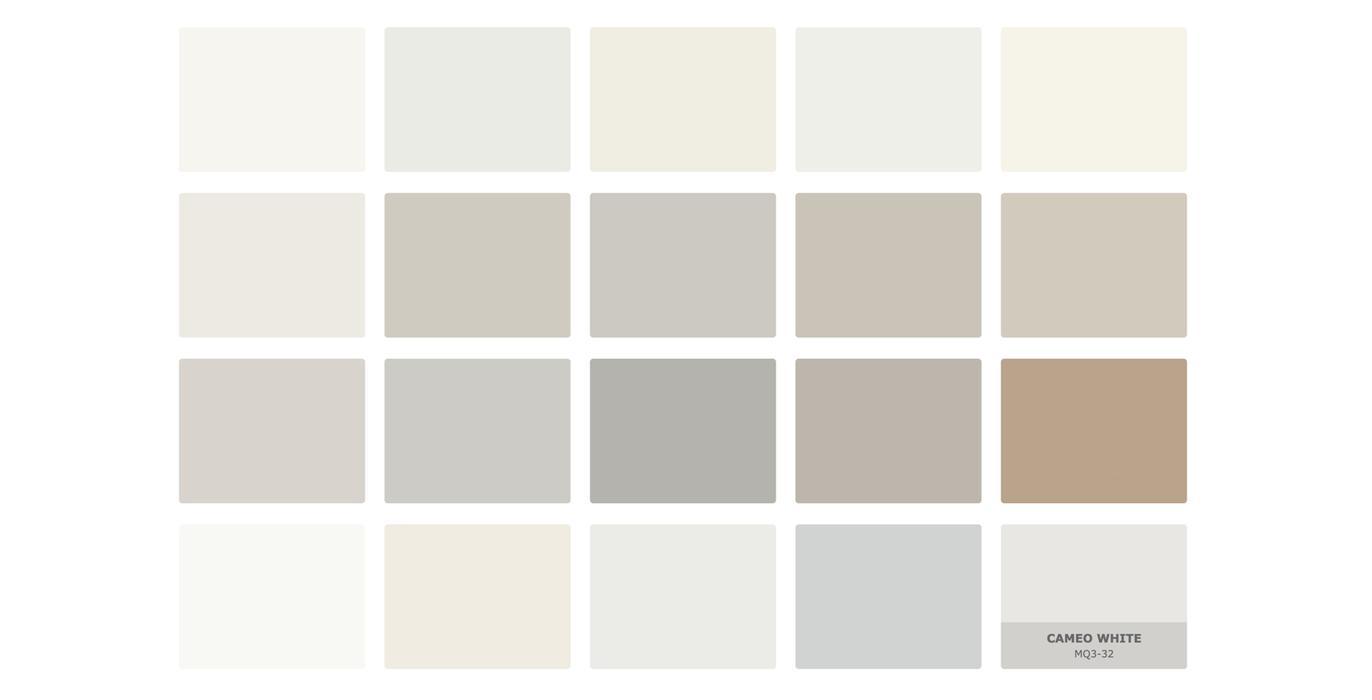 Task type: locate. For each thing, give the bounding box(es) containing it.
cameo
[[1047, 631, 1093, 645]]

cameo white mq3-32
[[1047, 631, 1142, 660]]

mq3-
[[1075, 648, 1102, 660]]

ppu4-
[[1073, 482, 1103, 494]]

white
[[1097, 631, 1142, 645]]



Task type: vqa. For each thing, say whether or not it's contained in the screenshot.
CAMEO
yes



Task type: describe. For each thing, give the bounding box(es) containing it.
basketry ppu4-05
[[1060, 465, 1129, 494]]

basketry
[[1060, 465, 1129, 479]]

32
[[1102, 648, 1114, 660]]

05
[[1103, 482, 1116, 494]]



